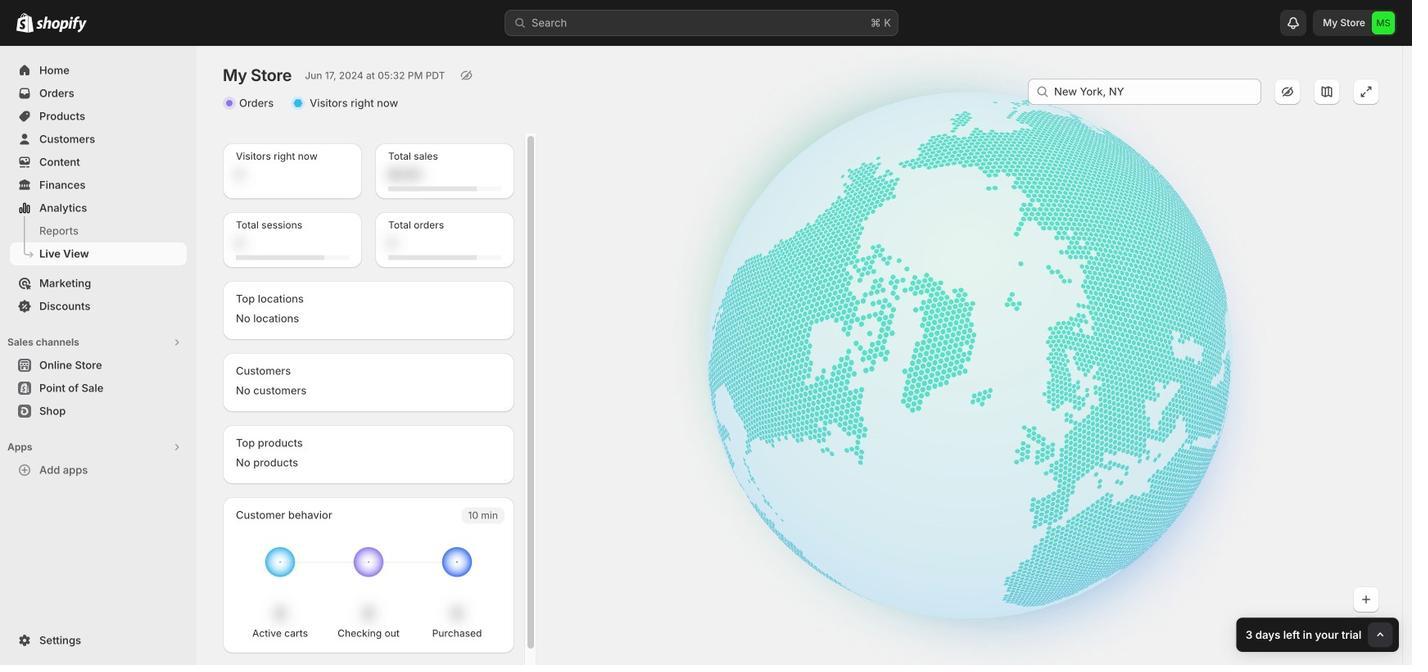Task type: vqa. For each thing, say whether or not it's contained in the screenshot.
Shopify icon
yes



Task type: locate. For each thing, give the bounding box(es) containing it.
Search location text field
[[1054, 79, 1262, 105]]

shopify image
[[16, 13, 34, 33], [36, 16, 87, 33]]

my store image
[[1372, 11, 1395, 34]]



Task type: describe. For each thing, give the bounding box(es) containing it.
1 horizontal spatial shopify image
[[36, 16, 87, 33]]

0 horizontal spatial shopify image
[[16, 13, 34, 33]]



